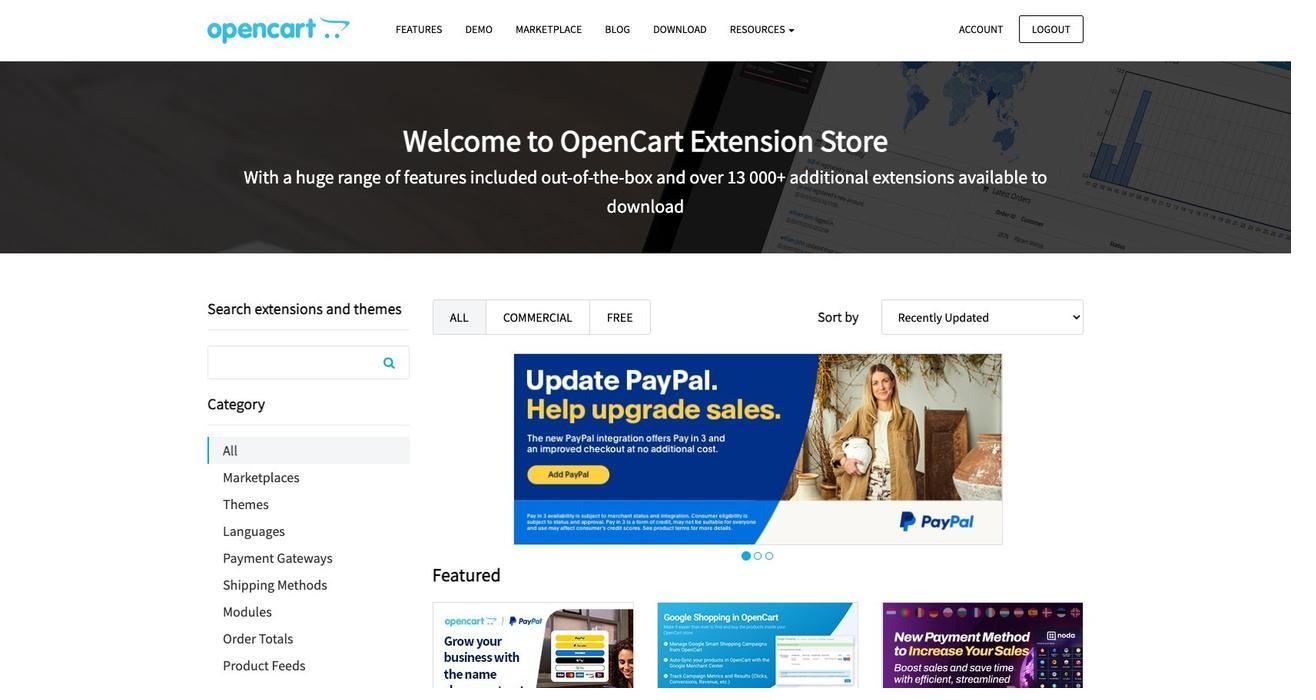 Task type: describe. For each thing, give the bounding box(es) containing it.
opencart extensions image
[[208, 16, 350, 44]]

paypal payment gateway image
[[513, 354, 1003, 546]]

search image
[[384, 357, 395, 369]]

paypal checkout integration image
[[433, 603, 633, 689]]



Task type: locate. For each thing, give the bounding box(es) containing it.
noda image
[[883, 603, 1083, 689]]

google shopping for opencart image
[[658, 603, 858, 689]]

None text field
[[208, 347, 409, 379]]



Task type: vqa. For each thing, say whether or not it's contained in the screenshot.
Account Edit image
no



